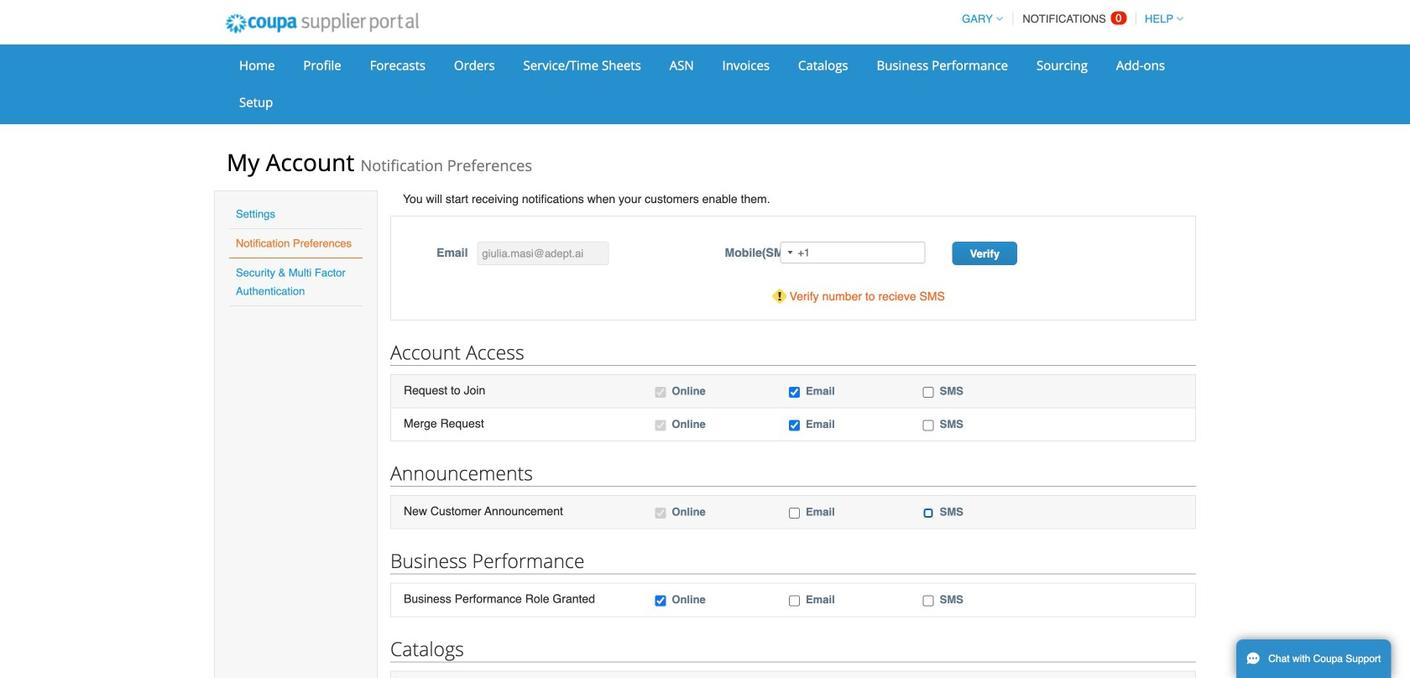 Task type: locate. For each thing, give the bounding box(es) containing it.
None checkbox
[[923, 387, 934, 398], [655, 420, 666, 431], [923, 420, 934, 431], [789, 508, 800, 519], [655, 596, 666, 607], [923, 387, 934, 398], [655, 420, 666, 431], [923, 420, 934, 431], [789, 508, 800, 519], [655, 596, 666, 607]]

+1 201-555-0123 text field
[[780, 242, 925, 264]]

telephone country code image
[[788, 251, 793, 254]]

None text field
[[477, 242, 609, 265]]

None checkbox
[[655, 387, 666, 398], [789, 387, 800, 398], [789, 420, 800, 431], [655, 508, 666, 519], [923, 508, 934, 519], [789, 596, 800, 607], [923, 596, 934, 607], [655, 387, 666, 398], [789, 387, 800, 398], [789, 420, 800, 431], [655, 508, 666, 519], [923, 508, 934, 519], [789, 596, 800, 607], [923, 596, 934, 607]]

navigation
[[955, 3, 1184, 35]]

Telephone country code field
[[781, 243, 798, 263]]

coupa supplier portal image
[[214, 3, 430, 44]]



Task type: vqa. For each thing, say whether or not it's contained in the screenshot.
legal
no



